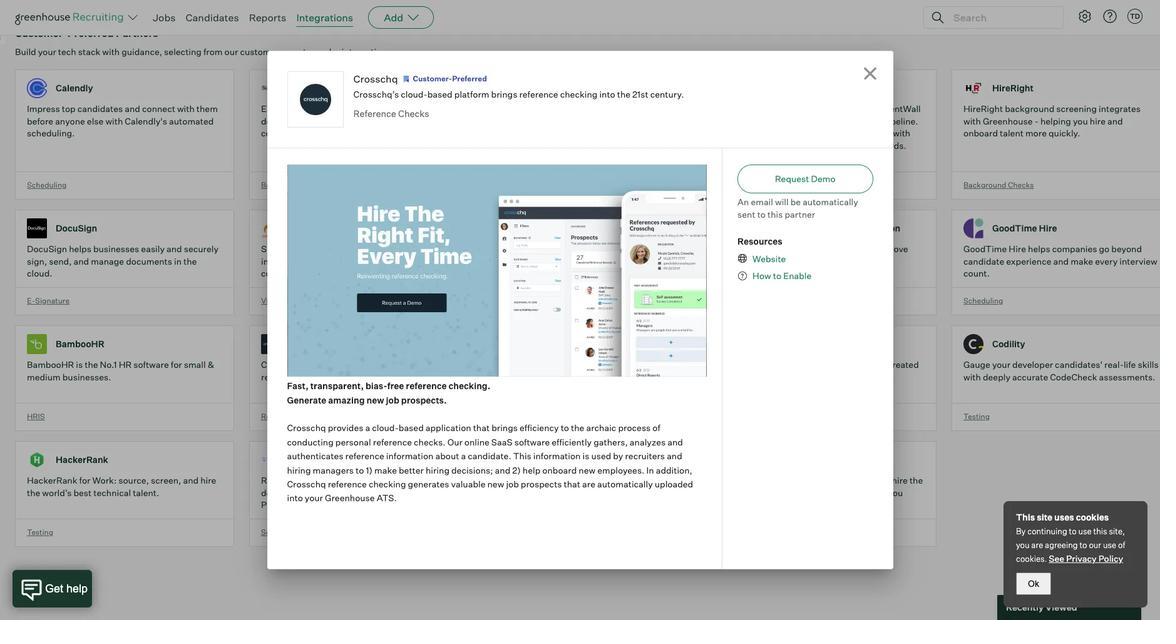 Task type: describe. For each thing, give the bounding box(es) containing it.
selecting
[[164, 46, 202, 57]]

the inside crosschq's cloud-based platform brings reference checking into the 21st century.
[[359, 372, 372, 383]]

td button
[[1126, 6, 1146, 26]]

pipeline.
[[883, 116, 919, 126]]

an
[[291, 488, 301, 498]]

based inside crosschq provides a cloud-based application that brings efficiency to the archaic process of conducting personal reference checks. our online saas software efficiently gathers, analyzes and authenticates reference information about a candidate. this information is used by recruiters and hiring managers to 1) make better hiring decisions; and 2) help onboard new employees. in addition, crosschq reference checking generates valuable new job prospects that are automatically uploaded into your greenhouse ats.
[[399, 423, 424, 434]]

life
[[1124, 360, 1136, 370]]

will
[[775, 197, 789, 207]]

based inside crosschq's cloud-based platform brings reference checking into the 21st century.
[[335, 360, 360, 370]]

affordable
[[369, 244, 410, 254]]

recently
[[1007, 603, 1044, 613]]

and inside 'spark hire is a simple and affordable video interviewing platform used by 4,000+ companies.'
[[351, 244, 367, 254]]

spark for spark hire
[[290, 223, 315, 234]]

background
[[1005, 103, 1055, 114]]

best inside "a great candidate experience helps you hire the best talent - great onboarding ensures you retain them."
[[730, 488, 748, 498]]

crosschq up the conducting
[[287, 423, 326, 434]]

2 horizontal spatial new
[[579, 465, 596, 476]]

0 vertical spatial based
[[428, 89, 453, 100]]

more
[[1026, 128, 1047, 139]]

improve
[[506, 384, 539, 395]]

automation
[[850, 223, 901, 234]]

better inside crosschq provides a cloud-based application that brings efficiency to the archaic process of conducting personal reference checks. our online saas software efficiently gathers, analyzes and authenticates reference information about a candidate. this information is used by recruiters and hiring managers to 1) make better hiring decisions; and 2) help onboard new employees. in addition, crosschq reference checking generates valuable new job prospects that are automatically uploaded into your greenhouse ats.
[[399, 465, 424, 476]]

incredible
[[303, 488, 344, 498]]

manager
[[523, 372, 559, 383]]

how to enable
[[753, 271, 812, 281]]

resources
[[738, 236, 783, 247]]

candidate inside goodtime hire helps companies go beyond candidate experience and make every interview count.
[[964, 256, 1005, 267]]

greenhouse recruiting image
[[15, 10, 128, 25]]

cookies
[[1077, 512, 1109, 523]]

small
[[184, 360, 206, 370]]

policy
[[1099, 554, 1124, 564]]

automatically inside crosschq provides a cloud-based application that brings efficiency to the archaic process of conducting personal reference checks. our online saas software efficiently gathers, analyzes and authenticates reference information about a candidate. this information is used by recruiters and hiring managers to 1) make better hiring decisions; and 2) help onboard new employees. in addition, crosschq reference checking generates valuable new job prospects that are automatically uploaded into your greenhouse ats.
[[598, 479, 653, 490]]

1)
[[366, 465, 373, 476]]

a inside hired is a job opportunity marketplace created specifically for tech talent.
[[763, 360, 768, 370]]

you up ensures
[[876, 476, 890, 486]]

grayscale
[[759, 223, 801, 234]]

of inside crosschq provides a cloud-based application that brings efficiency to the archaic process of conducting personal reference checks. our online saas software efficiently gathers, analyzes and authenticates reference information about a candidate. this information is used by recruiters and hiring managers to 1) make better hiring decisions; and 2) help onboard new employees. in addition, crosschq reference checking generates valuable new job prospects that are automatically uploaded into your greenhouse ats.
[[653, 423, 661, 434]]

an
[[738, 197, 749, 207]]

think
[[730, 152, 753, 163]]

and inside "text candidates and automate a white glove candidate experience in greenhouse."
[[797, 244, 812, 254]]

1 horizontal spatial part
[[328, 455, 346, 466]]

0 vertical spatial that
[[473, 423, 490, 434]]

scientifically
[[592, 256, 643, 267]]

21st inside crosschq's cloud-based platform brings reference checking into the 21st century.
[[374, 372, 390, 383]]

background for easily manage screening and onboarding from decision to day one with greater efficiency and compliance.
[[261, 180, 304, 190]]

and right send,
[[74, 256, 89, 267]]

sent
[[738, 209, 756, 220]]

checks right greater at the top left
[[398, 108, 430, 120]]

this inside by continuing to use this site, you are agreeing to our use of cookies.
[[1094, 527, 1108, 537]]

and down customer-preferred
[[434, 116, 450, 126]]

bamboohr for bamboohr
[[56, 339, 104, 350]]

checks for easily manage screening and onboarding from decision to day one with greater efficiency and compliance.
[[306, 180, 332, 190]]

agreeing
[[1045, 541, 1078, 551]]

is inside 'spark hire is a simple and affordable video interviewing platform used by 4,000+ companies.'
[[307, 244, 313, 254]]

growing
[[545, 488, 579, 498]]

your left tech
[[38, 46, 56, 57]]

1 horizontal spatial this
[[1017, 512, 1036, 523]]

and right analyzes
[[668, 437, 683, 448]]

hr
[[119, 360, 132, 370]]

1 vertical spatial checking
[[302, 372, 339, 383]]

integrations link
[[297, 11, 353, 24]]

candidate inside "a great candidate experience helps you hire the best talent - great onboarding ensures you retain them."
[[761, 476, 802, 486]]

see privacy policy link
[[1049, 554, 1124, 564]]

decision
[[261, 116, 296, 126]]

0 vertical spatial 21st
[[633, 89, 649, 100]]

are inside by continuing to use this site, you are agreeing to our use of cookies.
[[1032, 541, 1044, 551]]

to down uses
[[1070, 527, 1077, 537]]

0 horizontal spatial cloud-
[[309, 360, 335, 370]]

hire for goodtime hire helps companies go beyond candidate experience and make every interview count.
[[1009, 244, 1027, 254]]

assessments. for comprehensive
[[495, 268, 552, 279]]

used inside 'spark hire is a simple and affordable video interviewing platform used by 4,000+ companies.'
[[351, 256, 371, 267]]

preferred for customer-preferred
[[452, 74, 487, 83]]

in
[[647, 465, 654, 476]]

a inside 'spark hire is a simple and affordable video interviewing platform used by 4,000+ companies.'
[[315, 244, 320, 254]]

hireright for hireright background screening integrates with greenhouse - helping you hire and onboard talent more quickly.
[[964, 103, 1004, 114]]

companies. inside 'spark hire is a simple and affordable video interviewing platform used by 4,000+ companies.'
[[261, 268, 309, 279]]

platform down customer-preferred
[[455, 89, 490, 100]]

to right how
[[773, 271, 782, 281]]

candidate inside unleash your greenhouse data with talentwall and see what's really going on in your pipeline. combine visual candidate management with beautiful, automated analytics dashboards. think kanban for recruiting!
[[794, 128, 835, 139]]

candidate inside "text candidates and automate a white glove candidate experience in greenhouse."
[[730, 256, 771, 267]]

candidates inside "text candidates and automate a white glove candidate experience in greenhouse."
[[750, 244, 795, 254]]

cloud- inside crosschq provides a cloud-based application that brings efficiency to the archaic process of conducting personal reference checks. our online saas software efficiently gathers, analyzes and authenticates reference information about a candidate. this information is used by recruiters and hiring managers to 1) make better hiring decisions; and 2) help onboard new employees. in addition, crosschq reference checking generates valuable new job prospects that are automatically uploaded into your greenhouse ats.
[[372, 423, 399, 434]]

and inside hireright background screening integrates with greenhouse - helping you hire and onboard talent more quickly.
[[1108, 116, 1124, 126]]

website link
[[748, 253, 786, 265]]

text
[[730, 244, 748, 254]]

of down personal
[[348, 455, 356, 466]]

the inside "a great candidate experience helps you hire the best talent - great onboarding ensures you retain them."
[[910, 476, 923, 486]]

& inside bamboohr is the no.1 hr software for small & medium businesses.
[[208, 360, 214, 370]]

process
[[618, 423, 651, 434]]

and up addition,
[[667, 451, 683, 462]]

talent inside make better talent decisions with a comprehensive suite of scientifically validated assessments.
[[547, 244, 570, 254]]

free
[[388, 381, 404, 392]]

prospects.
[[401, 395, 447, 406]]

0 vertical spatial our
[[225, 46, 238, 57]]

candidates
[[186, 11, 239, 24]]

screen,
[[151, 476, 181, 486]]

request demo button
[[738, 165, 873, 194]]

by inside crosschq provides a cloud-based application that brings efficiency to the archaic process of conducting personal reference checks. our online saas software efficiently gathers, analyzes and authenticates reference information about a candidate. this information is used by recruiters and hiring managers to 1) make better hiring decisions; and 2) help onboard new employees. in addition, crosschq reference checking generates valuable new job prospects that are automatically uploaded into your greenhouse ats.
[[613, 451, 623, 462]]

helps inside "a great candidate experience helps you hire the best talent - great onboarding ensures you retain them."
[[851, 476, 874, 486]]

background for hireright background screening integrates with greenhouse - helping you hire and onboard talent more quickly.
[[964, 180, 1007, 190]]

going
[[816, 116, 840, 126]]

hire for spark hire
[[317, 223, 335, 234]]

signature
[[35, 296, 70, 305]]

guidance,
[[122, 46, 162, 57]]

authenticates
[[287, 451, 344, 462]]

for inside namely is the leading hr, payroll, and benefits platform for growing companies.
[[532, 488, 543, 498]]

checking.
[[449, 381, 491, 392]]

0 vertical spatial reference
[[354, 108, 396, 120]]

namely for namely is the leading hr, payroll, and benefits platform for growing companies.
[[495, 476, 527, 486]]

a great candidate experience helps you hire the best talent - great onboarding ensures you retain them. link
[[718, 442, 952, 558]]

brings inside crosschq's cloud-based platform brings reference checking into the 21st century.
[[399, 360, 425, 370]]

medium
[[27, 372, 61, 383]]

the inside bamboohr is the no.1 hr software for small & medium businesses.
[[85, 360, 98, 370]]

starred automatically collects all candidate and hiring manager feedback and shows you how to improve your candidate experience
[[495, 360, 690, 395]]

how to enable link
[[748, 270, 812, 282]]

data
[[837, 103, 857, 114]]

uploaded
[[655, 479, 694, 490]]

hire for spark hire is a simple and affordable video interviewing platform used by 4,000+ companies.
[[287, 244, 305, 254]]

2 horizontal spatial checking
[[560, 89, 598, 100]]

specifically
[[730, 372, 775, 383]]

jobs link
[[153, 11, 176, 24]]

0 vertical spatial crosschq's
[[354, 89, 399, 100]]

and down collects on the right of page
[[603, 372, 618, 383]]

4,000+
[[385, 256, 416, 267]]

job inside fast, transparent, bias-free reference checking. generate amazing new job prospects.
[[386, 395, 400, 406]]

0 vertical spatial candidate
[[631, 360, 673, 370]]

them.
[[755, 500, 779, 511]]

onboard inside crosschq provides a cloud-based application that brings efficiency to the archaic process of conducting personal reference checks. our online saas software efficiently gathers, analyzes and authenticates reference information about a candidate. this information is used by recruiters and hiring managers to 1) make better hiring decisions; and 2) help onboard new employees. in addition, crosschq reference checking generates valuable new job prospects that are automatically uploaded into your greenhouse ats.
[[543, 465, 577, 476]]

experience inside remove friction from interview scheduling and deliver an incredible candidate experience with prelude, part of calendly.
[[388, 488, 433, 498]]

0 horizontal spatial crosschq's
[[261, 360, 307, 370]]

visual
[[768, 128, 792, 139]]

helps inside "docusign helps businesses easily and securely sign, send, and manage documents in the cloud."
[[69, 244, 91, 254]]

hire for goodtime hire
[[1039, 223, 1058, 234]]

management
[[837, 128, 891, 139]]

greenhouse.
[[829, 256, 882, 267]]

interview inside remove friction from interview scheduling and deliver an incredible candidate experience with prelude, part of calendly.
[[348, 476, 386, 486]]

technical
[[94, 488, 131, 498]]

checking inside crosschq provides a cloud-based application that brings efficiency to the archaic process of conducting personal reference checks. our online saas software efficiently gathers, analyzes and authenticates reference information about a candidate. this information is used by recruiters and hiring managers to 1) make better hiring decisions; and 2) help onboard new employees. in addition, crosschq reference checking generates valuable new job prospects that are automatically uploaded into your greenhouse ats.
[[369, 479, 406, 490]]

spark for spark hire is a simple and affordable video interviewing platform used by 4,000+ companies.
[[261, 244, 285, 254]]

of inside make better talent decisions with a comprehensive suite of scientifically validated assessments.
[[582, 256, 590, 267]]

ok
[[1029, 579, 1040, 589]]

integrates
[[1099, 103, 1141, 114]]

to inside the an email will be automatically sent to this partner
[[758, 209, 766, 220]]

efficiency inside the easily manage screening and onboarding from decision to day one with greater efficiency and compliance.
[[393, 116, 432, 126]]

0 horizontal spatial from
[[204, 46, 223, 57]]

hireright for hireright
[[993, 83, 1034, 94]]

greenhouse inside crosschq provides a cloud-based application that brings efficiency to the archaic process of conducting personal reference checks. our online saas software efficiently gathers, analyzes and authenticates reference information about a candidate. this information is used by recruiters and hiring managers to 1) make better hiring decisions; and 2) help onboard new employees. in addition, crosschq reference checking generates valuable new job prospects that are automatically uploaded into your greenhouse ats.
[[325, 493, 375, 504]]

world's
[[42, 488, 72, 498]]

popular
[[308, 46, 340, 57]]

by inside 'spark hire is a simple and affordable video interviewing platform used by 4,000+ companies.'
[[373, 256, 383, 267]]

prelude, inside remove friction from interview scheduling and deliver an incredible candidate experience with prelude, part of calendly.
[[261, 500, 296, 511]]

reference inside crosschq's cloud-based platform brings reference checking into the 21st century.
[[261, 372, 300, 383]]

automatically inside starred automatically collects all candidate and hiring manager feedback and shows you how to improve your candidate experience
[[528, 360, 584, 370]]

candidates link
[[186, 11, 239, 24]]

collects
[[586, 360, 617, 370]]

0 vertical spatial prelude,
[[290, 455, 326, 466]]

is for namely is the leading hr, payroll, and benefits platform for growing companies.
[[529, 476, 536, 486]]

experience inside goodtime hire helps companies go beyond candidate experience and make every interview count.
[[1007, 256, 1052, 267]]

onboarding inside "a great candidate experience helps you hire the best talent - great onboarding ensures you retain them."
[[805, 488, 852, 498]]

your up management
[[863, 116, 881, 126]]

crosschq down integrations.
[[354, 73, 398, 85]]

testing for make better talent decisions with a comprehensive suite of scientifically validated assessments.
[[495, 296, 522, 305]]

email
[[751, 197, 774, 207]]

viewed
[[1046, 603, 1078, 613]]

bamboohr for bamboohr is the no.1 hr software for small & medium businesses.
[[27, 360, 74, 370]]

hireright background screening integrates with greenhouse - helping you hire and onboard talent more quickly.
[[964, 103, 1141, 139]]

manage inside the easily manage screening and onboarding from decision to day one with greater efficiency and compliance.
[[287, 103, 321, 114]]

recruiting!
[[802, 152, 845, 163]]

2 information from the left
[[534, 451, 581, 462]]

jobs
[[153, 11, 176, 24]]

your up what's
[[765, 103, 783, 114]]

easily manage screening and onboarding from decision to day one with greater efficiency and compliance.
[[261, 103, 451, 139]]

0 vertical spatial reference checks
[[354, 108, 430, 120]]

hire for hackerrank for work: source, screen, and hire the world's best technical talent.
[[201, 476, 216, 486]]

from inside the easily manage screening and onboarding from decision to day one with greater efficiency and compliance.
[[432, 103, 451, 114]]

customer-preferred partners
[[15, 27, 158, 40]]

crosschq banner image image
[[287, 165, 707, 377]]

make inside crosschq provides a cloud-based application that brings efficiency to the archaic process of conducting personal reference checks. our online saas software efficiently gathers, analyzes and authenticates reference information about a candidate. this information is used by recruiters and hiring managers to 1) make better hiring decisions; and 2) help onboard new employees. in addition, crosschq reference checking generates valuable new job prospects that are automatically uploaded into your greenhouse ats.
[[375, 465, 397, 476]]

with inside hireright background screening integrates with greenhouse - helping you hire and onboard talent more quickly.
[[964, 116, 981, 126]]

onboarding inside the easily manage screening and onboarding from decision to day one with greater efficiency and compliance.
[[382, 103, 430, 114]]

Search text field
[[951, 8, 1052, 27]]

testing for hackerrank for work: source, screen, and hire the world's best technical talent.
[[27, 528, 53, 537]]

1 information from the left
[[386, 451, 434, 462]]

saas
[[492, 437, 513, 448]]

hiring
[[495, 372, 521, 383]]

2 horizontal spatial into
[[600, 89, 616, 100]]

integrations.
[[342, 46, 394, 57]]

assessments. for skills
[[1100, 372, 1156, 383]]

are inside crosschq provides a cloud-based application that brings efficiency to the archaic process of conducting personal reference checks. our online saas software efficiently gathers, analyzes and authenticates reference information about a candidate. this information is used by recruiters and hiring managers to 1) make better hiring decisions; and 2) help onboard new employees. in addition, crosschq reference checking generates valuable new job prospects that are automatically uploaded into your greenhouse ats.
[[583, 479, 596, 490]]

1 vertical spatial crosschq's cloud-based platform brings reference checking into the 21st century.
[[261, 360, 426, 383]]

in inside "docusign helps businesses easily and securely sign, send, and manage documents in the cloud."
[[174, 256, 182, 267]]

scheduling.
[[27, 128, 75, 139]]

a up personal
[[365, 423, 370, 434]]

hris
[[27, 412, 45, 421]]

docusign for docusign
[[56, 223, 97, 234]]

software inside bamboohr is the no.1 hr software for small & medium businesses.
[[134, 360, 169, 370]]

1 vertical spatial that
[[564, 479, 581, 490]]

request demo
[[775, 174, 836, 184]]

and inside namely is the leading hr, payroll, and benefits platform for growing companies.
[[635, 476, 650, 486]]

platform up bias-
[[362, 360, 397, 370]]

1 vertical spatial century.
[[392, 372, 426, 383]]

1 vertical spatial reference checks
[[261, 412, 324, 421]]

configure image
[[1078, 9, 1093, 24]]

1 vertical spatial &
[[842, 223, 849, 234]]

experience inside "a great candidate experience helps you hire the best talent - great onboarding ensures you retain them."
[[804, 476, 849, 486]]

1 vertical spatial calendly
[[358, 455, 395, 466]]

goodtime for goodtime hire
[[993, 223, 1038, 234]]

0 vertical spatial brings
[[491, 89, 518, 100]]

1 vertical spatial reference
[[261, 412, 297, 421]]

0 horizontal spatial candidate
[[561, 384, 603, 395]]

website
[[753, 253, 786, 264]]

checks for crosschq's cloud-based platform brings reference checking into the 21st century.
[[299, 412, 324, 421]]

tech
[[58, 46, 76, 57]]

0 vertical spatial &
[[822, 180, 828, 190]]

0 horizontal spatial great
[[738, 476, 760, 486]]

and inside goodtime hire helps companies go beyond candidate experience and make every interview count.
[[1054, 256, 1069, 267]]

what's
[[763, 116, 790, 126]]

source,
[[119, 476, 149, 486]]

to left 1)
[[356, 465, 364, 476]]

talent inside "a great candidate experience helps you hire the best talent - great onboarding ensures you retain them."
[[750, 488, 773, 498]]

testing for gauge your developer candidates' real-life skills with deeply accurate codecheck assessments.
[[964, 412, 990, 421]]

is inside crosschq provides a cloud-based application that brings efficiency to the archaic process of conducting personal reference checks. our online saas software efficiently gathers, analyzes and authenticates reference information about a candidate. this information is used by recruiters and hiring managers to 1) make better hiring decisions; and 2) help onboard new employees. in addition, crosschq reference checking generates valuable new job prospects that are automatically uploaded into your greenhouse ats.
[[583, 451, 590, 462]]

amazing
[[328, 395, 365, 406]]

one
[[325, 116, 340, 126]]

from inside remove friction from interview scheduling and deliver an incredible candidate experience with prelude, part of calendly.
[[327, 476, 346, 486]]

candidate.
[[468, 451, 512, 462]]

with inside remove friction from interview scheduling and deliver an incredible candidate experience with prelude, part of calendly.
[[435, 488, 453, 498]]

anyone
[[55, 116, 85, 126]]

2 vertical spatial new
[[488, 479, 504, 490]]

and up how
[[675, 360, 690, 370]]

this inside the an email will be automatically sent to this partner
[[768, 209, 783, 220]]

provides
[[328, 423, 364, 434]]

send,
[[49, 256, 72, 267]]

e-
[[27, 296, 35, 305]]

and inside unleash your greenhouse data with talentwall and see what's really going on in your pipeline. combine visual candidate management with beautiful, automated analytics dashboards. think kanban for recruiting!
[[730, 116, 745, 126]]

be
[[791, 197, 801, 207]]

scheduling for goodtime hire helps companies go beyond candidate experience and make every interview count.
[[964, 296, 1004, 305]]

stack
[[78, 46, 100, 57]]

1 horizontal spatial into
[[341, 372, 357, 383]]



Task type: vqa. For each thing, say whether or not it's contained in the screenshot.
"authenticates"
yes



Task type: locate. For each thing, give the bounding box(es) containing it.
2 hiring from the left
[[426, 465, 450, 476]]

of inside by continuing to use this site, you are agreeing to our use of cookies.
[[1119, 541, 1126, 551]]

your
[[38, 46, 56, 57], [765, 103, 783, 114], [863, 116, 881, 126], [993, 360, 1011, 370], [541, 384, 559, 395], [305, 493, 323, 504]]

calendly's
[[125, 116, 167, 126]]

hire up interviewing
[[287, 244, 305, 254]]

is for hired is a job opportunity marketplace created specifically for tech talent.
[[754, 360, 761, 370]]

video
[[412, 244, 435, 254]]

make right 1)
[[375, 465, 397, 476]]

crosschq down authenticates
[[287, 479, 326, 490]]

the
[[617, 89, 631, 100], [184, 256, 197, 267], [85, 360, 98, 370], [359, 372, 372, 383], [571, 423, 585, 434], [537, 476, 551, 486], [910, 476, 923, 486], [27, 488, 40, 498]]

to up privacy
[[1080, 541, 1088, 551]]

hackerrank up world's
[[27, 476, 77, 486]]

to up efficiently
[[561, 423, 569, 434]]

platform
[[455, 89, 490, 100], [314, 256, 349, 267], [362, 360, 397, 370], [495, 488, 530, 498]]

brings inside crosschq provides a cloud-based application that brings efficiency to the archaic process of conducting personal reference checks. our online saas software efficiently gathers, analyzes and authenticates reference information about a candidate. this information is used by recruiters and hiring managers to 1) make better hiring decisions; and 2) help onboard new employees. in addition, crosschq reference checking generates valuable new job prospects that are automatically uploaded into your greenhouse ats.
[[492, 423, 518, 434]]

a right about
[[461, 451, 466, 462]]

1 horizontal spatial onboarding
[[805, 488, 852, 498]]

screening inside hireright background screening integrates with greenhouse - helping you hire and onboard talent more quickly.
[[1057, 103, 1097, 114]]

in inside unleash your greenhouse data with talentwall and see what's really going on in your pipeline. combine visual candidate management with beautiful, automated analytics dashboards. think kanban for recruiting!
[[854, 116, 861, 126]]

0 vertical spatial cloud-
[[401, 89, 428, 100]]

hackerrank inside hackerrank for work: source, screen, and hire the world's best technical talent.
[[27, 476, 77, 486]]

by
[[373, 256, 383, 267], [613, 451, 623, 462]]

0 horizontal spatial by
[[373, 256, 383, 267]]

make
[[495, 244, 518, 254]]

- inside "a great candidate experience helps you hire the best talent - great onboarding ensures you retain them."
[[775, 488, 779, 498]]

you down by
[[1017, 541, 1030, 551]]

scheduling down count.
[[964, 296, 1004, 305]]

from
[[204, 46, 223, 57], [432, 103, 451, 114], [327, 476, 346, 486]]

onboarding left ensures
[[805, 488, 852, 498]]

used down affordable
[[351, 256, 371, 267]]

of
[[582, 256, 590, 267], [653, 423, 661, 434], [348, 455, 356, 466], [316, 500, 324, 511], [1119, 541, 1126, 551]]

background up goodtime hire
[[964, 180, 1007, 190]]

screening inside the easily manage screening and onboarding from decision to day one with greater efficiency and compliance.
[[322, 103, 363, 114]]

onboard up growing
[[543, 465, 577, 476]]

documents
[[126, 256, 172, 267]]

preferred for customer-preferred partners
[[67, 27, 114, 40]]

candidates down grayscale
[[750, 244, 795, 254]]

marketplace
[[835, 360, 886, 370]]

new
[[367, 395, 384, 406], [579, 465, 596, 476], [488, 479, 504, 490]]

you inside starred automatically collects all candidate and hiring manager feedback and shows you how to improve your candidate experience
[[648, 372, 663, 383]]

this inside crosschq provides a cloud-based application that brings efficiency to the archaic process of conducting personal reference checks. our online saas software efficiently gathers, analyzes and authenticates reference information about a candidate. this information is used by recruiters and hiring managers to 1) make better hiring decisions; and 2) help onboard new employees. in addition, crosschq reference checking generates valuable new job prospects that are automatically uploaded into your greenhouse ats.
[[513, 451, 532, 462]]

use down cookies
[[1079, 527, 1092, 537]]

see privacy policy
[[1049, 554, 1124, 564]]

0 vertical spatial crosschq's cloud-based platform brings reference checking into the 21st century.
[[354, 89, 684, 100]]

in inside "text candidates and automate a white glove candidate experience in greenhouse."
[[820, 256, 827, 267]]

you up quickly.
[[1074, 116, 1088, 126]]

scheduling for remove friction from interview scheduling and deliver an incredible candidate experience with prelude, part of calendly.
[[261, 528, 301, 537]]

helps down goodtime hire
[[1029, 244, 1051, 254]]

for inside hired is a job opportunity marketplace created specifically for tech talent.
[[777, 372, 789, 383]]

and down companies
[[1054, 256, 1069, 267]]

0 vertical spatial docusign
[[56, 223, 97, 234]]

0 vertical spatial software
[[134, 360, 169, 370]]

application
[[426, 423, 471, 434]]

e-signature
[[27, 296, 70, 305]]

deliver
[[261, 488, 289, 498]]

grayscale | texting & automation
[[759, 223, 901, 234]]

2 background from the left
[[964, 180, 1007, 190]]

0 horizontal spatial manage
[[91, 256, 124, 267]]

1 vertical spatial part
[[298, 500, 315, 511]]

talent left the more
[[1000, 128, 1024, 139]]

hire for a great candidate experience helps you hire the best talent - great onboarding ensures you retain them.
[[892, 476, 908, 486]]

0 horizontal spatial efficiency
[[393, 116, 432, 126]]

reference checks down generate
[[261, 412, 324, 421]]

automatically inside the an email will be automatically sent to this partner
[[803, 197, 859, 207]]

the inside namely is the leading hr, payroll, and benefits platform for growing companies.
[[537, 476, 551, 486]]

your inside starred automatically collects all candidate and hiring manager feedback and shows you how to improve your candidate experience
[[541, 384, 559, 395]]

2 vertical spatial into
[[287, 493, 303, 504]]

by
[[1017, 527, 1026, 537]]

use up policy
[[1104, 541, 1117, 551]]

you inside by continuing to use this site, you are agreeing to our use of cookies.
[[1017, 541, 1030, 551]]

docusign
[[56, 223, 97, 234], [27, 244, 67, 254]]

experience inside "text candidates and automate a white glove candidate experience in greenhouse."
[[772, 256, 818, 267]]

eightfold
[[524, 83, 563, 94]]

fast, transparent, bias-free reference checking. generate amazing new job prospects.
[[287, 381, 491, 406]]

automatically up manager
[[528, 360, 584, 370]]

|
[[803, 223, 806, 234]]

candidate up count.
[[964, 256, 1005, 267]]

of up analyzes
[[653, 423, 661, 434]]

a up "specifically"
[[763, 360, 768, 370]]

prelude,
[[290, 455, 326, 466], [261, 500, 296, 511]]

you right ensures
[[889, 488, 903, 498]]

1 vertical spatial greenhouse
[[983, 116, 1033, 126]]

are right growing
[[583, 479, 596, 490]]

calendly down personal
[[358, 455, 395, 466]]

and down unleash on the top of page
[[730, 116, 745, 126]]

and left 2)
[[495, 465, 511, 476]]

software up the help
[[515, 437, 550, 448]]

by down affordable
[[373, 256, 383, 267]]

enable
[[784, 271, 812, 281]]

2 horizontal spatial in
[[854, 116, 861, 126]]

online
[[465, 437, 490, 448]]

0 horizontal spatial screening
[[322, 103, 363, 114]]

0 vertical spatial assessments.
[[495, 268, 552, 279]]

and
[[125, 103, 140, 114], [365, 103, 380, 114], [434, 116, 450, 126], [730, 116, 745, 126], [1108, 116, 1124, 126], [167, 244, 182, 254], [351, 244, 367, 254], [797, 244, 812, 254], [74, 256, 89, 267], [1054, 256, 1069, 267], [675, 360, 690, 370], [603, 372, 618, 383], [668, 437, 683, 448], [667, 451, 683, 462], [495, 465, 511, 476], [183, 476, 199, 486], [435, 476, 451, 486], [635, 476, 650, 486]]

remove
[[261, 476, 294, 486]]

of inside remove friction from interview scheduling and deliver an incredible candidate experience with prelude, part of calendly.
[[316, 500, 324, 511]]

1 vertical spatial brings
[[399, 360, 425, 370]]

easily
[[141, 244, 165, 254]]

0 vertical spatial from
[[204, 46, 223, 57]]

spark hire is a simple and affordable video interviewing platform used by 4,000+ companies.
[[261, 244, 435, 279]]

brings left eightfold
[[491, 89, 518, 100]]

and right easily
[[167, 244, 182, 254]]

hire inside goodtime hire helps companies go beyond candidate experience and make every interview count.
[[1009, 244, 1027, 254]]

1 horizontal spatial new
[[488, 479, 504, 490]]

2 background checks from the left
[[964, 180, 1034, 190]]

for up request
[[789, 152, 800, 163]]

interview down beyond
[[1120, 256, 1158, 267]]

1 vertical spatial candidates
[[750, 244, 795, 254]]

2 vertical spatial greenhouse
[[325, 493, 375, 504]]

goodtime up count.
[[964, 244, 1007, 254]]

0 vertical spatial preferred
[[67, 27, 114, 40]]

ok button
[[1017, 573, 1052, 596]]

glove
[[887, 244, 909, 254]]

1 vertical spatial scheduling
[[964, 296, 1004, 305]]

hire inside 'spark hire is a simple and affordable video interviewing platform used by 4,000+ companies.'
[[287, 244, 305, 254]]

background checks for hireright background screening integrates with greenhouse - helping you hire and onboard talent more quickly.
[[964, 180, 1034, 190]]

0 vertical spatial efficiency
[[393, 116, 432, 126]]

easily
[[261, 103, 286, 114]]

0 horizontal spatial onboarding
[[382, 103, 430, 114]]

companies. inside namely is the leading hr, payroll, and benefits platform for growing companies.
[[581, 488, 628, 498]]

0 horizontal spatial talent
[[547, 244, 570, 254]]

text candidates and automate a white glove candidate experience in greenhouse.
[[730, 244, 909, 267]]

customer- for customer-preferred partners
[[15, 27, 67, 40]]

0 horizontal spatial reference checks
[[261, 412, 324, 421]]

checks for hireright background screening integrates with greenhouse - helping you hire and onboard talent more quickly.
[[1009, 180, 1034, 190]]

bamboohr up medium
[[27, 360, 74, 370]]

0 horizontal spatial background checks
[[261, 180, 332, 190]]

namely down candidate.
[[495, 476, 527, 486]]

0 horizontal spatial in
[[174, 256, 182, 267]]

our inside by continuing to use this site, you are agreeing to our use of cookies.
[[1089, 541, 1102, 551]]

1 horizontal spatial use
[[1104, 541, 1117, 551]]

interview
[[1120, 256, 1158, 267], [348, 476, 386, 486]]

1 horizontal spatial interview
[[1120, 256, 1158, 267]]

0 horizontal spatial our
[[225, 46, 238, 57]]

the inside hackerrank for work: source, screen, and hire the world's best technical talent.
[[27, 488, 40, 498]]

1 horizontal spatial job
[[506, 479, 519, 490]]

automated inside impress top candidates and connect with them before anyone else with calendly's automated scheduling.
[[169, 116, 214, 126]]

make
[[1071, 256, 1094, 267], [375, 465, 397, 476]]

hackerrank for hackerrank for work: source, screen, and hire the world's best technical talent.
[[27, 476, 77, 486]]

1 horizontal spatial efficiency
[[520, 423, 559, 434]]

0 horizontal spatial calendly
[[56, 83, 93, 94]]

hired
[[730, 360, 752, 370]]

you
[[1074, 116, 1088, 126], [648, 372, 663, 383], [876, 476, 890, 486], [889, 488, 903, 498], [1017, 541, 1030, 551]]

customer- for customer-preferred
[[413, 74, 452, 83]]

1 horizontal spatial century.
[[651, 89, 684, 100]]

& right texting
[[842, 223, 849, 234]]

1 vertical spatial use
[[1104, 541, 1117, 551]]

0 vertical spatial companies.
[[261, 268, 309, 279]]

our left customers
[[225, 46, 238, 57]]

1 vertical spatial interview
[[348, 476, 386, 486]]

crosschq's
[[354, 89, 399, 100], [261, 360, 307, 370]]

2 vertical spatial scheduling
[[261, 528, 301, 537]]

checks up spark hire
[[306, 180, 332, 190]]

2 best from the left
[[730, 488, 748, 498]]

platform inside 'spark hire is a simple and affordable video interviewing platform used by 4,000+ companies.'
[[314, 256, 349, 267]]

with
[[102, 46, 120, 57], [177, 103, 195, 114], [858, 103, 876, 114], [105, 116, 123, 126], [342, 116, 359, 126], [964, 116, 981, 126], [893, 128, 911, 139], [613, 244, 631, 254], [964, 372, 981, 383], [435, 488, 453, 498]]

video interviewing
[[261, 296, 327, 305]]

2 screening from the left
[[1057, 103, 1097, 114]]

bamboohr inside bamboohr is the no.1 hr software for small & medium businesses.
[[27, 360, 74, 370]]

manage inside "docusign helps businesses easily and securely sign, send, and manage documents in the cloud."
[[91, 256, 124, 267]]

from up incredible
[[327, 476, 346, 486]]

1 horizontal spatial reference
[[354, 108, 396, 120]]

of down site,
[[1119, 541, 1126, 551]]

2 horizontal spatial hire
[[1090, 116, 1106, 126]]

candidate inside remove friction from interview scheduling and deliver an incredible candidate experience with prelude, part of calendly.
[[345, 488, 386, 498]]

hire inside hireright background screening integrates with greenhouse - helping you hire and onboard talent more quickly.
[[1090, 116, 1106, 126]]

1 vertical spatial into
[[341, 372, 357, 383]]

part down personal
[[328, 455, 346, 466]]

reference right 'one'
[[354, 108, 396, 120]]

hireright up background
[[993, 83, 1034, 94]]

automatically down 'employees.'
[[598, 479, 653, 490]]

better inside make better talent decisions with a comprehensive suite of scientifically validated assessments.
[[520, 244, 545, 254]]

namely for namely
[[524, 455, 557, 466]]

platform down 2)
[[495, 488, 530, 498]]

1 vertical spatial by
[[613, 451, 623, 462]]

is up the "businesses."
[[76, 360, 83, 370]]

scheduling down deliver
[[261, 528, 301, 537]]

a
[[730, 476, 736, 486]]

screening for one
[[322, 103, 363, 114]]

this
[[513, 451, 532, 462], [1017, 512, 1036, 523]]

great
[[738, 476, 760, 486], [781, 488, 803, 498]]

0 horizontal spatial use
[[1079, 527, 1092, 537]]

experience
[[605, 384, 651, 395]]

1 horizontal spatial hire
[[892, 476, 908, 486]]

1 horizontal spatial spark
[[290, 223, 315, 234]]

scheduling down scheduling.
[[27, 180, 67, 190]]

validated
[[645, 256, 683, 267]]

1 horizontal spatial companies.
[[581, 488, 628, 498]]

simple
[[322, 244, 349, 254]]

2 horizontal spatial job
[[770, 360, 783, 370]]

new down decisions;
[[488, 479, 504, 490]]

interview inside goodtime hire helps companies go beyond candidate experience and make every interview count.
[[1120, 256, 1158, 267]]

0 vertical spatial goodtime
[[993, 223, 1038, 234]]

and down about
[[435, 476, 451, 486]]

1 horizontal spatial cloud-
[[372, 423, 399, 434]]

namely inside namely is the leading hr, payroll, and benefits platform for growing companies.
[[495, 476, 527, 486]]

1 horizontal spatial scheduling
[[261, 528, 301, 537]]

better
[[520, 244, 545, 254], [399, 465, 424, 476]]

1 best from the left
[[74, 488, 92, 498]]

part down an
[[298, 500, 315, 511]]

0 vertical spatial calendly
[[56, 83, 93, 94]]

job
[[770, 360, 783, 370], [386, 395, 400, 406], [506, 479, 519, 490]]

1 horizontal spatial hiring
[[426, 465, 450, 476]]

our up see privacy policy
[[1089, 541, 1102, 551]]

1 horizontal spatial are
[[1032, 541, 1044, 551]]

to inside starred automatically collects all candidate and hiring manager feedback and shows you how to improve your candidate experience
[[495, 384, 504, 395]]

benefits
[[652, 476, 686, 486]]

1 vertical spatial this
[[1017, 512, 1036, 523]]

platform inside namely is the leading hr, payroll, and benefits platform for growing companies.
[[495, 488, 530, 498]]

1 vertical spatial 21st
[[374, 372, 390, 383]]

0 horizontal spatial used
[[351, 256, 371, 267]]

spark
[[290, 223, 315, 234], [261, 244, 285, 254]]

crosschq
[[354, 73, 398, 85], [290, 339, 330, 350], [287, 423, 326, 434], [287, 479, 326, 490]]

a left simple
[[315, 244, 320, 254]]

1 vertical spatial are
[[1032, 541, 1044, 551]]

background checks for easily manage screening and onboarding from decision to day one with greater efficiency and compliance.
[[261, 180, 332, 190]]

remove friction from interview scheduling and deliver an incredible candidate experience with prelude, part of calendly.
[[261, 476, 453, 511]]

about
[[436, 451, 459, 462]]

every
[[1096, 256, 1118, 267]]

in right documents
[[174, 256, 182, 267]]

0 horizontal spatial hiring
[[287, 465, 311, 476]]

hireright left background
[[964, 103, 1004, 114]]

1 background from the left
[[261, 180, 304, 190]]

candidates inside impress top candidates and connect with them before anyone else with calendly's automated scheduling.
[[78, 103, 123, 114]]

1 vertical spatial new
[[579, 465, 596, 476]]

and up greater at the top left
[[365, 103, 380, 114]]

really
[[792, 116, 814, 126]]

with inside make better talent decisions with a comprehensive suite of scientifically validated assessments.
[[613, 244, 631, 254]]

1 vertical spatial efficiency
[[520, 423, 559, 434]]

conducting
[[287, 437, 334, 448]]

for left tech
[[777, 372, 789, 383]]

hire up companies
[[1039, 223, 1058, 234]]

0 horizontal spatial helps
[[69, 244, 91, 254]]

and down integrates
[[1108, 116, 1124, 126]]

a inside "text candidates and automate a white glove candidate experience in greenhouse."
[[856, 244, 860, 254]]

starred
[[495, 360, 526, 370]]

1 hiring from the left
[[287, 465, 311, 476]]

recruitment
[[730, 180, 773, 190]]

automated down them
[[169, 116, 214, 126]]

docusign for docusign helps businesses easily and securely sign, send, and manage documents in the cloud.
[[27, 244, 67, 254]]

0 horizontal spatial customer-
[[15, 27, 67, 40]]

scheduling for impress top candidates and connect with them before anyone else with calendly's automated scheduling.
[[27, 180, 67, 190]]

0 horizontal spatial software
[[134, 360, 169, 370]]

platform down simple
[[314, 256, 349, 267]]

0 horizontal spatial into
[[287, 493, 303, 504]]

is right 2)
[[529, 476, 536, 486]]

0 vertical spatial manage
[[287, 103, 321, 114]]

for inside hackerrank for work: source, screen, and hire the world's best technical talent.
[[79, 476, 90, 486]]

hiring down authenticates
[[287, 465, 311, 476]]

talent up suite
[[547, 244, 570, 254]]

analytics
[[817, 140, 854, 151]]

and inside remove friction from interview scheduling and deliver an incredible candidate experience with prelude, part of calendly.
[[435, 476, 451, 486]]

0 horizontal spatial century.
[[392, 372, 426, 383]]

by up 'employees.'
[[613, 451, 623, 462]]

you inside hireright background screening integrates with greenhouse - helping you hire and onboard talent more quickly.
[[1074, 116, 1088, 126]]

the inside crosschq provides a cloud-based application that brings efficiency to the archaic process of conducting personal reference checks. our online saas software efficiently gathers, analyzes and authenticates reference information about a candidate. this information is used by recruiters and hiring managers to 1) make better hiring decisions; and 2) help onboard new employees. in addition, crosschq reference checking generates valuable new job prospects that are automatically uploaded into your greenhouse ats.
[[571, 423, 585, 434]]

0 horizontal spatial reference
[[261, 412, 297, 421]]

and inside impress top candidates and connect with them before anyone else with calendly's automated scheduling.
[[125, 103, 140, 114]]

part inside remove friction from interview scheduling and deliver an incredible candidate experience with prelude, part of calendly.
[[298, 500, 315, 511]]

and right simple
[[351, 244, 367, 254]]

preferred
[[67, 27, 114, 40], [452, 74, 487, 83]]

with inside the easily manage screening and onboarding from decision to day one with greater efficiency and compliance.
[[342, 116, 359, 126]]

ensures
[[854, 488, 887, 498]]

hireright
[[993, 83, 1034, 94], [964, 103, 1004, 114]]

0 horizontal spatial greenhouse
[[325, 493, 375, 504]]

is inside namely is the leading hr, payroll, and benefits platform for growing companies.
[[529, 476, 536, 486]]

new down efficiently
[[579, 465, 596, 476]]

a inside make better talent decisions with a comprehensive suite of scientifically validated assessments.
[[632, 244, 637, 254]]

for inside bamboohr is the no.1 hr software for small & medium businesses.
[[171, 360, 182, 370]]

1 vertical spatial software
[[515, 437, 550, 448]]

this
[[768, 209, 783, 220], [1094, 527, 1108, 537]]

shows
[[620, 372, 646, 383]]

see
[[1049, 554, 1065, 564]]

skills
[[1138, 360, 1159, 370]]

customer- up build
[[15, 27, 67, 40]]

to left day
[[298, 116, 306, 126]]

this down will
[[768, 209, 783, 220]]

your inside crosschq provides a cloud-based application that brings efficiency to the archaic process of conducting personal reference checks. our online saas software efficiently gathers, analyzes and authenticates reference information about a candidate. this information is used by recruiters and hiring managers to 1) make better hiring decisions; and 2) help onboard new employees. in addition, crosschq reference checking generates valuable new job prospects that are automatically uploaded into your greenhouse ats.
[[305, 493, 323, 504]]

background down 'compliance.' in the top left of the page
[[261, 180, 304, 190]]

reference inside fast, transparent, bias-free reference checking. generate amazing new job prospects.
[[406, 381, 447, 392]]

go
[[1100, 244, 1110, 254]]

1 vertical spatial make
[[375, 465, 397, 476]]

testing down the comprehensive
[[495, 296, 522, 305]]

crosschq up fast,
[[290, 339, 330, 350]]

1 screening from the left
[[322, 103, 363, 114]]

your inside gauge your developer candidates' real-life skills with deeply accurate codecheck assessments.
[[993, 360, 1011, 370]]

screening up 'helping'
[[1057, 103, 1097, 114]]

1 horizontal spatial background
[[964, 180, 1007, 190]]

greenhouse inside unleash your greenhouse data with talentwall and see what's really going on in your pipeline. combine visual candidate management with beautiful, automated analytics dashboards. think kanban for recruiting!
[[785, 103, 835, 114]]

0 vertical spatial by
[[373, 256, 383, 267]]

goodtime for goodtime hire helps companies go beyond candidate experience and make every interview count.
[[964, 244, 1007, 254]]

businesses.
[[62, 372, 111, 383]]

1 horizontal spatial greenhouse
[[785, 103, 835, 114]]

created
[[888, 360, 919, 370]]

information down efficiently
[[534, 451, 581, 462]]

1 vertical spatial docusign
[[27, 244, 67, 254]]

our
[[448, 437, 463, 448]]

greenhouse up "really"
[[785, 103, 835, 114]]

your down friction
[[305, 493, 323, 504]]

unleash
[[730, 103, 763, 114]]

in
[[854, 116, 861, 126], [174, 256, 182, 267], [820, 256, 827, 267]]

1 horizontal spatial 21st
[[633, 89, 649, 100]]

goodtime inside goodtime hire helps companies go beyond candidate experience and make every interview count.
[[964, 244, 1007, 254]]

real-
[[1105, 360, 1124, 370]]

demo
[[811, 174, 836, 184]]

an email will be automatically sent to this partner
[[738, 197, 859, 220]]

spark inside 'spark hire is a simple and affordable video interviewing platform used by 4,000+ companies.'
[[261, 244, 285, 254]]

this site uses cookies
[[1017, 512, 1109, 523]]

1 horizontal spatial great
[[781, 488, 803, 498]]

bamboohr up the "businesses."
[[56, 339, 104, 350]]

td
[[1131, 12, 1141, 21]]

job up "specifically"
[[770, 360, 783, 370]]

bias-
[[366, 381, 388, 392]]

screening for hire
[[1057, 103, 1097, 114]]

namely
[[524, 455, 557, 466], [495, 476, 527, 486]]

0 vertical spatial spark
[[290, 223, 315, 234]]

for inside unleash your greenhouse data with talentwall and see what's really going on in your pipeline. combine visual candidate management with beautiful, automated analytics dashboards. think kanban for recruiting!
[[789, 152, 800, 163]]

and down |
[[797, 244, 812, 254]]

and inside hackerrank for work: source, screen, and hire the world's best technical talent.
[[183, 476, 199, 486]]

with inside gauge your developer candidates' real-life skills with deeply accurate codecheck assessments.
[[964, 372, 981, 383]]

partner
[[785, 209, 816, 220]]

is for bamboohr is the no.1 hr software for small & medium businesses.
[[76, 360, 83, 370]]

0 vertical spatial testing
[[495, 296, 522, 305]]

testing
[[495, 296, 522, 305], [964, 412, 990, 421], [27, 528, 53, 537]]

onboarding up greater at the top left
[[382, 103, 430, 114]]

hackerrank for hackerrank
[[56, 455, 108, 466]]

is inside hired is a job opportunity marketplace created specifically for tech talent.
[[754, 360, 761, 370]]

to
[[298, 116, 306, 126], [758, 209, 766, 220], [773, 271, 782, 281], [495, 384, 504, 395], [561, 423, 569, 434], [356, 465, 364, 476], [1070, 527, 1077, 537], [1080, 541, 1088, 551]]

background checks up goodtime hire
[[964, 180, 1034, 190]]

1 vertical spatial based
[[335, 360, 360, 370]]

1 horizontal spatial background checks
[[964, 180, 1034, 190]]

prelude, down the conducting
[[290, 455, 326, 466]]

candidate down text
[[730, 256, 771, 267]]

efficiency inside crosschq provides a cloud-based application that brings efficiency to the archaic process of conducting personal reference checks. our online saas software efficiently gathers, analyzes and authenticates reference information about a candidate. this information is used by recruiters and hiring managers to 1) make better hiring decisions; and 2) help onboard new employees. in addition, crosschq reference checking generates valuable new job prospects that are automatically uploaded into your greenhouse ats.
[[520, 423, 559, 434]]

2 vertical spatial testing
[[27, 528, 53, 537]]

1 horizontal spatial based
[[399, 423, 424, 434]]

1 vertical spatial job
[[386, 395, 400, 406]]

day
[[308, 116, 323, 126]]

1 vertical spatial hireright
[[964, 103, 1004, 114]]

analyzes
[[630, 437, 666, 448]]

to inside the easily manage screening and onboarding from decision to day one with greater efficiency and compliance.
[[298, 116, 306, 126]]

2 horizontal spatial automatically
[[803, 197, 859, 207]]

your up deeply at the bottom right
[[993, 360, 1011, 370]]

1 vertical spatial automatically
[[528, 360, 584, 370]]

calendly up 'top'
[[56, 83, 93, 94]]

0 horizontal spatial checking
[[302, 372, 339, 383]]

helps inside goodtime hire helps companies go beyond candidate experience and make every interview count.
[[1029, 244, 1051, 254]]

1 vertical spatial customer-
[[413, 74, 452, 83]]

1 horizontal spatial that
[[564, 479, 581, 490]]

customer- up reference checks link
[[413, 74, 452, 83]]

add button
[[368, 6, 434, 29]]

automated inside unleash your greenhouse data with talentwall and see what's really going on in your pipeline. combine visual candidate management with beautiful, automated analytics dashboards. think kanban for recruiting!
[[770, 140, 815, 151]]

used inside crosschq provides a cloud-based application that brings efficiency to the archaic process of conducting personal reference checks. our online saas software efficiently gathers, analyzes and authenticates reference information about a candidate. this information is used by recruiters and hiring managers to 1) make better hiring decisions; and 2) help onboard new employees. in addition, crosschq reference checking generates valuable new job prospects that are automatically uploaded into your greenhouse ats.
[[592, 451, 612, 462]]

addition,
[[656, 465, 693, 476]]

helping
[[1041, 116, 1072, 126]]

onboard inside hireright background screening integrates with greenhouse - helping you hire and onboard talent more quickly.
[[964, 128, 998, 139]]

1 horizontal spatial candidate
[[631, 360, 673, 370]]

quickly.
[[1049, 128, 1081, 139]]

docusign inside "docusign helps businesses easily and securely sign, send, and manage documents in the cloud."
[[27, 244, 67, 254]]

best inside hackerrank for work: source, screen, and hire the world's best technical talent.
[[74, 488, 92, 498]]

2 vertical spatial &
[[208, 360, 214, 370]]

the inside "docusign helps businesses easily and securely sign, send, and manage documents in the cloud."
[[184, 256, 197, 267]]

1 background checks from the left
[[261, 180, 332, 190]]

0 horizontal spatial testing
[[27, 528, 53, 537]]

0 vertical spatial onboarding
[[382, 103, 430, 114]]

software inside crosschq provides a cloud-based application that brings efficiency to the archaic process of conducting personal reference checks. our online saas software efficiently gathers, analyzes and authenticates reference information about a candidate. this information is used by recruiters and hiring managers to 1) make better hiring decisions; and 2) help onboard new employees. in addition, crosschq reference checking generates valuable new job prospects that are automatically uploaded into your greenhouse ats.
[[515, 437, 550, 448]]

docusign up send,
[[56, 223, 97, 234]]

checking
[[560, 89, 598, 100], [302, 372, 339, 383], [369, 479, 406, 490]]

based up checks.
[[399, 423, 424, 434]]

candidate up shows
[[631, 360, 673, 370]]

from down customer-preferred
[[432, 103, 451, 114]]

automatically
[[803, 197, 859, 207], [528, 360, 584, 370], [598, 479, 653, 490]]



